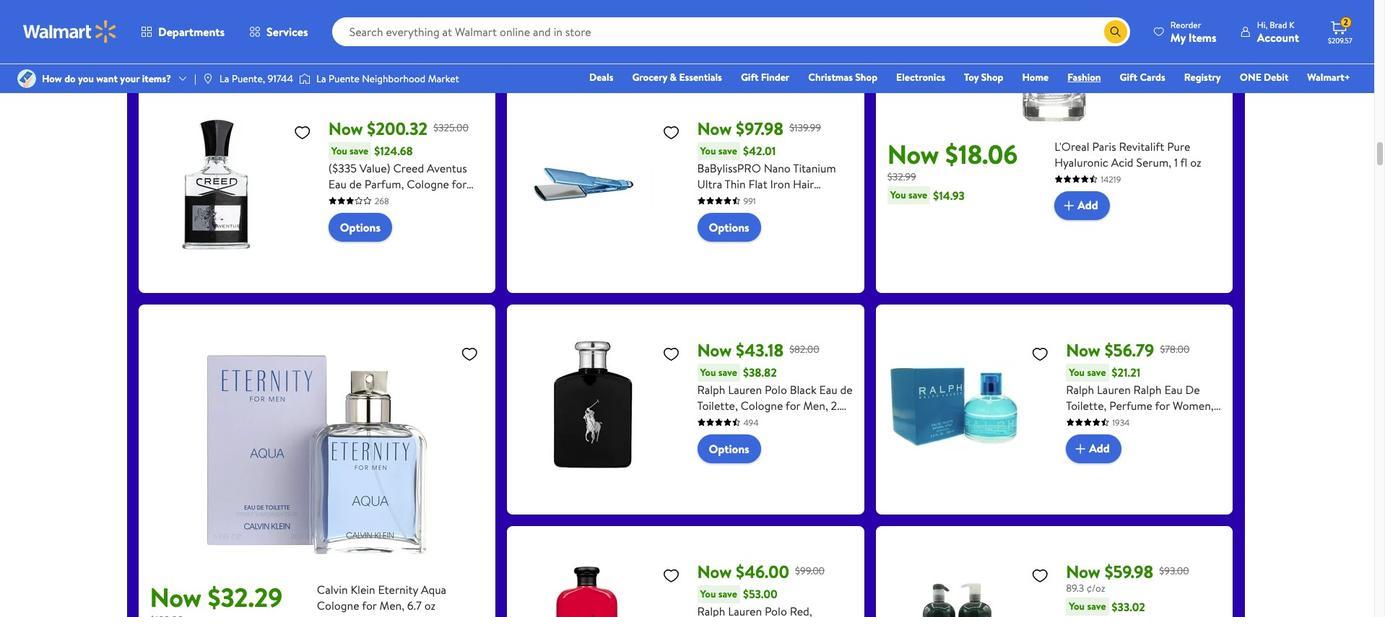 Task type: locate. For each thing, give the bounding box(es) containing it.
1 horizontal spatial shop
[[981, 70, 1003, 84]]

now inside now $59.98 $93.00 89.3 ¢/oz you save $33.02
[[1066, 559, 1100, 584]]

$200.32
[[367, 116, 428, 141]]

departments button
[[129, 14, 237, 49]]

1 horizontal spatial la
[[316, 71, 326, 86]]

2 ralph from the left
[[1066, 382, 1094, 398]]

finder
[[761, 70, 790, 84]]

aventus
[[427, 160, 467, 176]]

la left puente,
[[219, 71, 229, 86]]

men, inside you save $38.82 ralph lauren polo black eau de toilette, cologne for men, 2.5 oz
[[803, 398, 828, 413]]

lauren down $38.82
[[728, 382, 762, 398]]

1 vertical spatial cologne
[[741, 398, 783, 413]]

 image left "how"
[[17, 69, 36, 88]]

$139.99
[[789, 120, 821, 135]]

 image
[[17, 69, 36, 88], [299, 71, 311, 86]]

now for now $46.00 $99.00
[[697, 559, 732, 584]]

1.7
[[356, 192, 368, 208]]

grocery & essentials
[[632, 70, 722, 84]]

you save $42.01 babylisspro nano titanium ultra thin flat iron hair straightener, 2.0"
[[697, 143, 836, 208]]

eau for now $43.18
[[819, 382, 837, 398]]

1 lauren from the left
[[728, 382, 762, 398]]

toilette,
[[697, 398, 738, 413], [1066, 398, 1107, 413]]

options down 494
[[709, 441, 749, 457]]

lauren
[[728, 382, 762, 398], [1097, 382, 1131, 398]]

de for $200.32
[[349, 176, 362, 192]]

options for $97.98
[[709, 219, 749, 235]]

cologne inside you save $38.82 ralph lauren polo black eau de toilette, cologne for men, 2.5 oz
[[741, 398, 783, 413]]

options inside now $200.32 group
[[340, 219, 381, 235]]

search icon image
[[1110, 26, 1121, 38]]

save inside you save $53.00
[[718, 587, 737, 601]]

save up value)
[[350, 143, 368, 158]]

now left $32.29 at the left bottom of the page
[[150, 580, 202, 616]]

add to cart image down hyaluronic
[[1060, 197, 1078, 214]]

$82.00
[[789, 342, 819, 357]]

options link
[[328, 213, 392, 242], [697, 213, 761, 242], [697, 434, 761, 463]]

you inside you save $21.21 ralph lauren ralph eau de toilette, perfume for women, 3.4 oz
[[1069, 365, 1085, 380]]

save inside you save $38.82 ralph lauren polo black eau de toilette, cologne for men, 2.5 oz
[[718, 365, 737, 380]]

0 vertical spatial men,
[[328, 192, 353, 208]]

add to favorites list, paul mitchell tea tree special shampoo 33.8 oz & tea tree special conditioner 33.8 oz combo pack image
[[1031, 567, 1049, 585]]

options link down 494
[[697, 434, 761, 463]]

now $59.98 $93.00 89.3 ¢/oz you save $33.02
[[1066, 559, 1189, 615]]

for inside you save $124.68 ($335 value) creed aventus eau de parfum, cologne for men, 1.7 oz
[[452, 176, 467, 192]]

add button down 14219
[[1054, 191, 1110, 220]]

walmart+ link
[[1301, 69, 1357, 85]]

$209.57
[[1328, 35, 1352, 45]]

add to cart image up "search" search field
[[703, 0, 720, 14]]

you save $53.00
[[700, 586, 777, 602]]

eau left de
[[1164, 382, 1183, 398]]

0 vertical spatial cologne
[[407, 176, 449, 192]]

shop right toy
[[981, 70, 1003, 84]]

cologne right parfum,
[[407, 176, 449, 192]]

2.5
[[831, 398, 846, 413]]

paris
[[1092, 138, 1116, 154]]

0 horizontal spatial  image
[[17, 69, 36, 88]]

now up the ($335
[[328, 116, 363, 141]]

 image right the 91744
[[299, 71, 311, 86]]

essentials
[[679, 70, 722, 84]]

now inside now $18.06 $32.99 you save $14.93
[[887, 136, 939, 172]]

you inside you save $42.01 babylisspro nano titanium ultra thin flat iron hair straightener, 2.0"
[[700, 143, 716, 158]]

hair
[[793, 176, 814, 192]]

women,
[[1173, 398, 1214, 413]]

2 horizontal spatial eau
[[1164, 382, 1183, 398]]

0 vertical spatial add button
[[1054, 191, 1110, 220]]

add button
[[1054, 191, 1110, 220], [1066, 434, 1121, 463]]

lauren down $21.21 at the right
[[1097, 382, 1131, 398]]

gift finder link
[[734, 69, 796, 85]]

0 horizontal spatial toilette,
[[697, 398, 738, 413]]

lauren inside you save $38.82 ralph lauren polo black eau de toilette, cologne for men, 2.5 oz
[[728, 382, 762, 398]]

save left $21.21 at the right
[[1087, 365, 1106, 380]]

1
[[1174, 154, 1178, 170]]

1 horizontal spatial gift
[[1120, 70, 1137, 84]]

0 horizontal spatial shop
[[855, 70, 877, 84]]

gift left cards
[[1120, 70, 1137, 84]]

2 vertical spatial add to cart image
[[1072, 440, 1089, 458]]

how do you want your items?
[[42, 71, 171, 86]]

save down the $32.99
[[908, 188, 927, 202]]

now up $14.93
[[887, 136, 939, 172]]

ralph
[[697, 382, 725, 398], [1066, 382, 1094, 398], [1133, 382, 1162, 398]]

shop
[[855, 70, 877, 84], [981, 70, 1003, 84]]

you for $42.01
[[700, 143, 716, 158]]

0 horizontal spatial cologne
[[317, 598, 359, 614]]

1 horizontal spatial lauren
[[1097, 382, 1131, 398]]

you left $53.00
[[700, 587, 716, 601]]

1 horizontal spatial  image
[[299, 71, 311, 86]]

electronics link
[[890, 69, 952, 85]]

1 vertical spatial de
[[840, 382, 853, 398]]

1 horizontal spatial men,
[[379, 598, 404, 614]]

eau inside you save $21.21 ralph lauren ralph eau de toilette, perfume for women, 3.4 oz
[[1164, 382, 1183, 398]]

men, left 6.7
[[379, 598, 404, 614]]

lauren inside you save $21.21 ralph lauren ralph eau de toilette, perfume for women, 3.4 oz
[[1097, 382, 1131, 398]]

0 vertical spatial de
[[349, 176, 362, 192]]

add to favorites list, ralph lauren polo black eau de toilette, cologne for men, 2.5 oz image
[[663, 345, 680, 363]]

eau
[[328, 176, 347, 192], [819, 382, 837, 398], [1164, 382, 1183, 398]]

now up you save $53.00
[[697, 559, 732, 584]]

save up babylisspro
[[718, 143, 737, 158]]

save for $38.82
[[718, 365, 737, 380]]

1 horizontal spatial de
[[840, 382, 853, 398]]

registry
[[1184, 70, 1221, 84]]

save left $53.00
[[718, 587, 737, 601]]

now for now $56.79 $78.00
[[1066, 338, 1100, 362]]

pure
[[1167, 138, 1190, 154]]

you for $124.68
[[331, 143, 347, 158]]

cologne for $200.32
[[407, 176, 449, 192]]

now for now $32.29
[[150, 580, 202, 616]]

ralph inside you save $38.82 ralph lauren polo black eau de toilette, cologne for men, 2.5 oz
[[697, 382, 725, 398]]

gift
[[741, 70, 759, 84], [1120, 70, 1137, 84]]

2 horizontal spatial ralph
[[1133, 382, 1162, 398]]

add down perfume
[[1089, 441, 1110, 457]]

2 lauren from the left
[[1097, 382, 1131, 398]]

1 horizontal spatial toilette,
[[1066, 398, 1107, 413]]

your
[[120, 71, 140, 86]]

Walmart Site-Wide search field
[[332, 17, 1130, 46]]

options link down the straightener,
[[697, 213, 761, 242]]

1 vertical spatial add button
[[1066, 434, 1121, 463]]

you up the ($335
[[331, 143, 347, 158]]

deals
[[589, 70, 613, 84]]

 image
[[202, 73, 214, 84]]

3.4
[[1066, 413, 1081, 429]]

toilette, left perfume
[[1066, 398, 1107, 413]]

iron
[[770, 176, 790, 192]]

save inside you save $21.21 ralph lauren ralph eau de toilette, perfume for women, 3.4 oz
[[1087, 365, 1106, 380]]

oz right 6.7
[[424, 598, 436, 614]]

one debit link
[[1233, 69, 1295, 85]]

for right creed
[[452, 176, 467, 192]]

add to favorites list, ($335 value) creed aventus eau de parfum, cologne for men, 1.7 oz image
[[294, 123, 311, 141]]

add
[[1078, 197, 1098, 213], [1089, 441, 1110, 457]]

save down ¢/oz
[[1087, 599, 1106, 614]]

1 toilette, from the left
[[697, 398, 738, 413]]

my
[[1170, 29, 1186, 45]]

now
[[328, 116, 363, 141], [697, 116, 732, 141], [887, 136, 939, 172], [697, 338, 732, 362], [1066, 338, 1100, 362], [697, 559, 732, 584], [1066, 559, 1100, 584], [150, 580, 202, 616]]

add down hyaluronic
[[1078, 197, 1098, 213]]

you inside you save $38.82 ralph lauren polo black eau de toilette, cologne for men, 2.5 oz
[[700, 365, 716, 380]]

1 vertical spatial men,
[[803, 398, 828, 413]]

fashion link
[[1061, 69, 1107, 85]]

0 horizontal spatial men,
[[328, 192, 353, 208]]

cologne for $43.18
[[741, 398, 783, 413]]

1 vertical spatial add
[[1089, 441, 1110, 457]]

de right black
[[840, 382, 853, 398]]

$32.99
[[887, 169, 916, 184]]

ralph up 3.4 on the right of page
[[1066, 382, 1094, 398]]

1 horizontal spatial cologne
[[407, 176, 449, 192]]

market
[[428, 71, 459, 86]]

$43.18
[[736, 338, 784, 362]]

you save $124.68 ($335 value) creed aventus eau de parfum, cologne for men, 1.7 oz
[[328, 143, 467, 208]]

men, left 1.7
[[328, 192, 353, 208]]

1 gift from the left
[[741, 70, 759, 84]]

christmas shop link
[[802, 69, 884, 85]]

add button down 3.4 on the right of page
[[1066, 434, 1121, 463]]

add to cart image down 3.4 on the right of page
[[1072, 440, 1089, 458]]

toy
[[964, 70, 979, 84]]

options down the straightener,
[[709, 219, 749, 235]]

account
[[1257, 29, 1299, 45]]

now for now $200.32 $325.00
[[328, 116, 363, 141]]

creed
[[393, 160, 424, 176]]

you inside now $18.06 $32.99 you save $14.93
[[890, 188, 906, 202]]

for left the women,
[[1155, 398, 1170, 413]]

now right the add to favorites list, ralph lauren polo black eau de toilette, cologne for men, 2.5 oz image
[[697, 338, 732, 362]]

you up 3.4 on the right of page
[[1069, 365, 1085, 380]]

now $18.06 $32.99 you save $14.93
[[887, 136, 1018, 203]]

titanium
[[793, 160, 836, 176]]

de
[[1185, 382, 1200, 398]]

options link inside now $200.32 group
[[328, 213, 392, 242]]

save left $38.82
[[718, 365, 737, 380]]

1 shop from the left
[[855, 70, 877, 84]]

0 horizontal spatial ralph
[[697, 382, 725, 398]]

oz left 494
[[697, 413, 708, 429]]

you down 89.3
[[1069, 599, 1085, 614]]

now right add to favorites list, ralph lauren ralph eau de toilette, perfume for women, 3.4 oz 'icon'
[[1066, 338, 1100, 362]]

options inside now $97.98 group
[[709, 219, 749, 235]]

shop right the christmas
[[855, 70, 877, 84]]

$32.29
[[208, 580, 282, 616]]

$53.00
[[743, 586, 777, 602]]

add to cart image
[[703, 0, 720, 14], [1060, 197, 1078, 214], [1072, 440, 1089, 458]]

oz
[[1190, 154, 1201, 170], [697, 413, 708, 429], [1084, 413, 1095, 429], [424, 598, 436, 614]]

0 horizontal spatial de
[[349, 176, 362, 192]]

 image for how
[[17, 69, 36, 88]]

$21.21
[[1112, 365, 1141, 381]]

parfum,
[[365, 176, 404, 192]]

de inside you save $124.68 ($335 value) creed aventus eau de parfum, cologne for men, 1.7 oz
[[349, 176, 362, 192]]

add to favorites list, ralph lauren polo red, cologne for men, 4.2 oz image
[[663, 567, 680, 585]]

you inside you save $53.00
[[700, 587, 716, 601]]

for left 2.5
[[786, 398, 800, 413]]

toy shop link
[[958, 69, 1010, 85]]

cologne inside you save $124.68 ($335 value) creed aventus eau de parfum, cologne for men, 1.7 oz
[[407, 176, 449, 192]]

eau for now $200.32
[[328, 176, 347, 192]]

options link down 1.7
[[328, 213, 392, 242]]

eau right black
[[819, 382, 837, 398]]

3 ralph from the left
[[1133, 382, 1162, 398]]

options down 1.7
[[340, 219, 381, 235]]

for left eternity at the bottom of page
[[362, 598, 377, 614]]

0 horizontal spatial lauren
[[728, 382, 762, 398]]

la for la puente neighborhood market
[[316, 71, 326, 86]]

cologne up 494
[[741, 398, 783, 413]]

do
[[64, 71, 76, 86]]

de left the oz
[[349, 176, 362, 192]]

home
[[1022, 70, 1049, 84]]

save inside you save $42.01 babylisspro nano titanium ultra thin flat iron hair straightener, 2.0"
[[718, 143, 737, 158]]

89.3
[[1066, 581, 1084, 595]]

save
[[350, 143, 368, 158], [718, 143, 737, 158], [908, 188, 927, 202], [718, 365, 737, 380], [1087, 365, 1106, 380], [718, 587, 737, 601], [1087, 599, 1106, 614]]

save inside now $18.06 $32.99 you save $14.93
[[908, 188, 927, 202]]

la left puente
[[316, 71, 326, 86]]

2 vertical spatial men,
[[379, 598, 404, 614]]

la
[[219, 71, 229, 86], [316, 71, 326, 86]]

eau inside you save $124.68 ($335 value) creed aventus eau de parfum, cologne for men, 1.7 oz
[[328, 176, 347, 192]]

oz inside you save $38.82 ralph lauren polo black eau de toilette, cologne for men, 2.5 oz
[[697, 413, 708, 429]]

de inside you save $38.82 ralph lauren polo black eau de toilette, cologne for men, 2.5 oz
[[840, 382, 853, 398]]

1 la from the left
[[219, 71, 229, 86]]

you inside you save $124.68 ($335 value) creed aventus eau de parfum, cologne for men, 1.7 oz
[[331, 143, 347, 158]]

2 gift from the left
[[1120, 70, 1137, 84]]

you up babylisspro
[[700, 143, 716, 158]]

now up babylisspro
[[697, 116, 732, 141]]

1 horizontal spatial ralph
[[1066, 382, 1094, 398]]

gift left finder on the right
[[741, 70, 759, 84]]

now right 'add to favorites list, paul mitchell tea tree special shampoo 33.8 oz & tea tree special conditioner 33.8 oz combo pack' icon
[[1066, 559, 1100, 584]]

toilette, left polo
[[697, 398, 738, 413]]

2 shop from the left
[[981, 70, 1003, 84]]

men, inside you save $124.68 ($335 value) creed aventus eau de parfum, cologne for men, 1.7 oz
[[328, 192, 353, 208]]

0 horizontal spatial la
[[219, 71, 229, 86]]

walmart image
[[23, 20, 117, 43]]

oz right 3.4 on the right of page
[[1084, 413, 1095, 429]]

eau inside you save $38.82 ralph lauren polo black eau de toilette, cologne for men, 2.5 oz
[[819, 382, 837, 398]]

shop for christmas shop
[[855, 70, 877, 84]]

toilette, inside you save $21.21 ralph lauren ralph eau de toilette, perfume for women, 3.4 oz
[[1066, 398, 1107, 413]]

puente,
[[232, 71, 265, 86]]

save inside you save $124.68 ($335 value) creed aventus eau de parfum, cologne for men, 1.7 oz
[[350, 143, 368, 158]]

2 vertical spatial cologne
[[317, 598, 359, 614]]

2 la from the left
[[316, 71, 326, 86]]

de for $43.18
[[840, 382, 853, 398]]

 image for la
[[299, 71, 311, 86]]

ralph down $21.21 at the right
[[1133, 382, 1162, 398]]

men, left 2.5
[[803, 398, 828, 413]]

1 ralph from the left
[[697, 382, 725, 398]]

oz right fl on the top of page
[[1190, 154, 1201, 170]]

gift for gift cards
[[1120, 70, 1137, 84]]

0 vertical spatial add to cart image
[[703, 0, 720, 14]]

1 horizontal spatial eau
[[819, 382, 837, 398]]

men,
[[328, 192, 353, 208], [803, 398, 828, 413], [379, 598, 404, 614]]

2 horizontal spatial cologne
[[741, 398, 783, 413]]

oz inside l'oreal paris revitalift pure hyaluronic acid serum, 1 fl oz
[[1190, 154, 1201, 170]]

eau left 1.7
[[328, 176, 347, 192]]

2 toilette, from the left
[[1066, 398, 1107, 413]]

options link inside now $97.98 group
[[697, 213, 761, 242]]

straightener,
[[697, 192, 762, 208]]

gift for gift finder
[[741, 70, 759, 84]]

cologne inside 'calvin klein eternity aqua cologne for men, 6.7 oz'
[[317, 598, 359, 614]]

you down the $32.99
[[890, 188, 906, 202]]

ralph down now $43.18 $82.00
[[697, 382, 725, 398]]

now $46.00 group
[[519, 538, 853, 617]]

cologne left eternity at the bottom of page
[[317, 598, 359, 614]]

2 horizontal spatial men,
[[803, 398, 828, 413]]

$18.06
[[945, 136, 1018, 172]]

you left $38.82
[[700, 365, 716, 380]]

0 horizontal spatial eau
[[328, 176, 347, 192]]

0 horizontal spatial gift
[[741, 70, 759, 84]]



Task type: describe. For each thing, give the bounding box(es) containing it.
grocery
[[632, 70, 667, 84]]

la puente, 91744
[[219, 71, 293, 86]]

for inside you save $21.21 ralph lauren ralph eau de toilette, perfume for women, 3.4 oz
[[1155, 398, 1170, 413]]

lauren for $43.18
[[728, 382, 762, 398]]

you save $38.82 ralph lauren polo black eau de toilette, cologne for men, 2.5 oz
[[697, 365, 853, 429]]

fashion
[[1067, 70, 1101, 84]]

now $200.32 group
[[150, 94, 484, 281]]

clear search field text image
[[1087, 26, 1098, 37]]

l'oreal
[[1054, 138, 1089, 154]]

for inside you save $38.82 ralph lauren polo black eau de toilette, cologne for men, 2.5 oz
[[786, 398, 800, 413]]

gift cards link
[[1113, 69, 1172, 85]]

gift finder
[[741, 70, 790, 84]]

add to favorites list, ralph lauren ralph eau de toilette, perfume for women, 3.4 oz image
[[1031, 345, 1049, 363]]

you inside now $59.98 $93.00 89.3 ¢/oz you save $33.02
[[1069, 599, 1085, 614]]

options link for $43.18
[[697, 434, 761, 463]]

men, for now $200.32
[[328, 192, 353, 208]]

men, for now $43.18
[[803, 398, 828, 413]]

options for $200.32
[[340, 219, 381, 235]]

services
[[267, 24, 308, 40]]

now $32.29
[[150, 580, 282, 616]]

perfume
[[1109, 398, 1153, 413]]

ralph for now $43.18
[[697, 382, 725, 398]]

one debit
[[1240, 70, 1289, 84]]

you
[[78, 71, 94, 86]]

la for la puente, 91744
[[219, 71, 229, 86]]

oz
[[371, 192, 385, 208]]

hyaluronic
[[1054, 154, 1108, 170]]

gift cards
[[1120, 70, 1165, 84]]

($335
[[328, 160, 357, 176]]

oz inside 'calvin klein eternity aqua cologne for men, 6.7 oz'
[[424, 598, 436, 614]]

now for now $97.98 $139.99
[[697, 116, 732, 141]]

neighborhood
[[362, 71, 426, 86]]

klein
[[351, 582, 375, 598]]

babylisspro
[[697, 160, 761, 176]]

toy shop
[[964, 70, 1003, 84]]

hi,
[[1257, 18, 1268, 31]]

eternity
[[378, 582, 418, 598]]

you for $38.82
[[700, 365, 716, 380]]

now for now $18.06 $32.99 you save $14.93
[[887, 136, 939, 172]]

oz inside you save $21.21 ralph lauren ralph eau de toilette, perfume for women, 3.4 oz
[[1084, 413, 1095, 429]]

add to favorites list, babylisspro nano titanium ultra thin flat iron hair straightener, 2.0" image
[[663, 123, 680, 141]]

save for $42.01
[[718, 143, 737, 158]]

$46.00
[[736, 559, 789, 584]]

you for $21.21
[[1069, 365, 1085, 380]]

now $200.32 $325.00
[[328, 116, 469, 141]]

91744
[[268, 71, 293, 86]]

$38.82
[[743, 365, 777, 381]]

electronics
[[896, 70, 945, 84]]

options for $43.18
[[709, 441, 749, 457]]

puente
[[328, 71, 360, 86]]

toilette, inside you save $38.82 ralph lauren polo black eau de toilette, cologne for men, 2.5 oz
[[697, 398, 738, 413]]

cards
[[1140, 70, 1165, 84]]

now $59.98 group
[[887, 538, 1221, 617]]

christmas shop
[[808, 70, 877, 84]]

ralph for now $56.79
[[1066, 382, 1094, 398]]

$59.98
[[1105, 559, 1153, 584]]

now $97.98 $139.99
[[697, 116, 821, 141]]

|
[[194, 71, 196, 86]]

lauren for $56.79
[[1097, 382, 1131, 398]]

l'oreal paris revitalift pure hyaluronic acid serum, 1 fl oz
[[1054, 138, 1201, 170]]

hi, brad k account
[[1257, 18, 1299, 45]]

save for $124.68
[[350, 143, 368, 158]]

$97.98
[[736, 116, 784, 141]]

save for $21.21
[[1087, 365, 1106, 380]]

men, inside 'calvin klein eternity aqua cologne for men, 6.7 oz'
[[379, 598, 404, 614]]

you save $21.21 ralph lauren ralph eau de toilette, perfume for women, 3.4 oz
[[1066, 365, 1214, 429]]

save inside now $59.98 $93.00 89.3 ¢/oz you save $33.02
[[1087, 599, 1106, 614]]

calvin
[[317, 582, 348, 598]]

walmart+
[[1307, 70, 1350, 84]]

494
[[743, 416, 759, 429]]

shop for toy shop
[[981, 70, 1003, 84]]

2.0"
[[765, 192, 784, 208]]

now $97.98 group
[[519, 94, 853, 281]]

services button
[[237, 14, 320, 49]]

now $46.00 $99.00
[[697, 559, 825, 584]]

brad
[[1270, 18, 1287, 31]]

reorder my items
[[1170, 18, 1217, 45]]

$124.68
[[374, 143, 413, 159]]

black
[[790, 382, 816, 398]]

deals link
[[583, 69, 620, 85]]

2
[[1344, 16, 1348, 28]]

options link for $200.32
[[328, 213, 392, 242]]

save for $53.00
[[718, 587, 737, 601]]

now $43.18 $82.00
[[697, 338, 819, 362]]

acid
[[1111, 154, 1133, 170]]

nano
[[764, 160, 791, 176]]

$56.79
[[1105, 338, 1154, 362]]

now $56.79 $78.00
[[1066, 338, 1190, 362]]

fl
[[1180, 154, 1188, 170]]

home link
[[1016, 69, 1055, 85]]

serum,
[[1136, 154, 1171, 170]]

thin
[[725, 176, 746, 192]]

268
[[375, 195, 389, 207]]

la puente neighborhood market
[[316, 71, 459, 86]]

options link for $97.98
[[697, 213, 761, 242]]

0 vertical spatial add
[[1078, 197, 1098, 213]]

$93.00
[[1159, 564, 1189, 578]]

you for $53.00
[[700, 587, 716, 601]]

&
[[670, 70, 677, 84]]

one
[[1240, 70, 1261, 84]]

grocery & essentials link
[[626, 69, 729, 85]]

add to favorites list, calvin klein eternity aqua cologne for men, 6.7 oz image
[[461, 345, 478, 363]]

Search search field
[[332, 17, 1130, 46]]

¢/oz
[[1086, 581, 1105, 595]]

debit
[[1264, 70, 1289, 84]]

flat
[[748, 176, 767, 192]]

now for now $59.98 $93.00 89.3 ¢/oz you save $33.02
[[1066, 559, 1100, 584]]

$14.93
[[933, 187, 965, 203]]

$42.01
[[743, 143, 776, 159]]

now for now $43.18 $82.00
[[697, 338, 732, 362]]

$99.00
[[795, 564, 825, 578]]

14219
[[1101, 173, 1121, 185]]

1 vertical spatial add to cart image
[[1060, 197, 1078, 214]]

$33.02
[[1112, 599, 1145, 615]]

2 $209.57
[[1328, 16, 1352, 45]]

for inside 'calvin klein eternity aqua cologne for men, 6.7 oz'
[[362, 598, 377, 614]]



Task type: vqa. For each thing, say whether or not it's contained in the screenshot.
Eternity
yes



